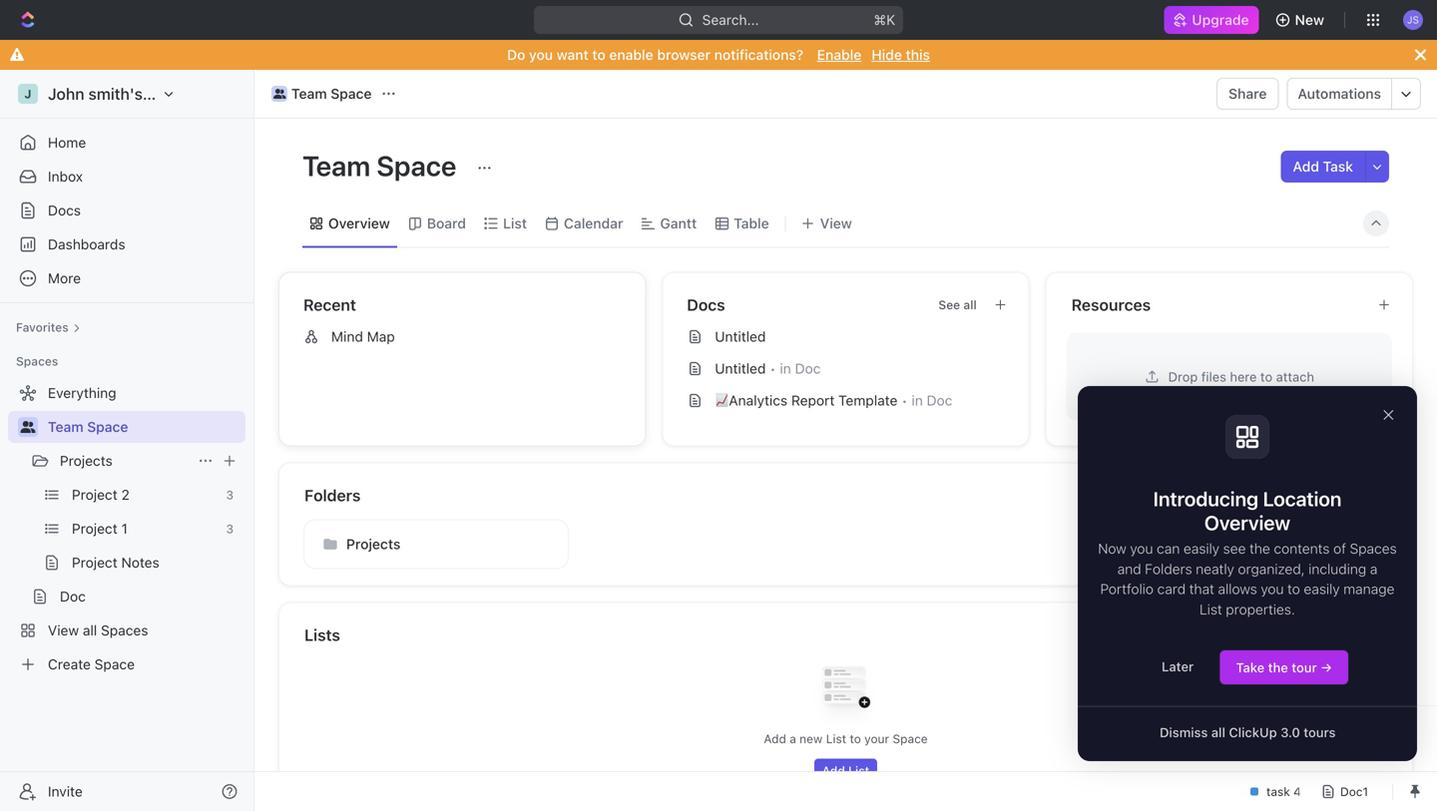 Task type: vqa. For each thing, say whether or not it's contained in the screenshot.
the Lists
yes



Task type: locate. For each thing, give the bounding box(es) containing it.
docs down inbox on the left of the page
[[48, 202, 81, 219]]

enable
[[609, 46, 653, 63]]

project down project 1
[[72, 554, 118, 571]]

0 vertical spatial doc
[[795, 360, 821, 377]]

1 horizontal spatial spaces
[[101, 622, 148, 639]]

0 vertical spatial add
[[1293, 158, 1319, 175]]

in right template
[[912, 392, 923, 409]]

× button
[[1382, 402, 1395, 425]]

gantt link
[[656, 210, 697, 238]]

• up '📈analytics'
[[770, 361, 776, 376]]

team space up overview link
[[302, 149, 463, 182]]

0 vertical spatial 3
[[226, 488, 234, 502]]

list inside introducing location overview now you can easily see the contents of spaces and folders neatly organized, including a portfolio card that allows you to easily manage list properties.
[[1200, 601, 1222, 618]]

×
[[1382, 402, 1395, 425]]

location
[[1263, 487, 1342, 510]]

team up overview link
[[302, 149, 371, 182]]

1 horizontal spatial doc
[[795, 360, 821, 377]]

no lists icon. image
[[806, 651, 886, 731]]

1 vertical spatial projects
[[346, 536, 401, 552]]

team inside tree
[[48, 419, 83, 435]]

0 vertical spatial the
[[1250, 540, 1270, 557]]

0 vertical spatial untitled
[[715, 328, 766, 345]]

0 vertical spatial team space
[[291, 85, 372, 102]]

2 vertical spatial all
[[1211, 725, 1225, 740]]

project left 1
[[72, 520, 118, 537]]

1 horizontal spatial team space link
[[266, 82, 377, 106]]

tree
[[8, 377, 246, 681]]

1 vertical spatial the
[[1268, 660, 1288, 675]]

contents
[[1274, 540, 1330, 557]]

2 vertical spatial project
[[72, 554, 118, 571]]

all for view
[[83, 622, 97, 639]]

add for add task
[[1293, 158, 1319, 175]]

including
[[1309, 561, 1366, 577]]

2 horizontal spatial all
[[1211, 725, 1225, 740]]

can
[[1157, 540, 1180, 557]]

add left task
[[1293, 158, 1319, 175]]

3 project from the top
[[72, 554, 118, 571]]

0 horizontal spatial add
[[764, 732, 786, 746]]

all up create space
[[83, 622, 97, 639]]

team down everything
[[48, 419, 83, 435]]

you right do
[[529, 46, 553, 63]]

0 vertical spatial team space link
[[266, 82, 377, 106]]

2 3 from the top
[[226, 522, 234, 536]]

0 horizontal spatial view
[[48, 622, 79, 639]]

1 vertical spatial untitled
[[715, 360, 766, 377]]

notes
[[121, 554, 159, 571]]

and
[[1117, 561, 1141, 577]]

1 vertical spatial you
[[1130, 540, 1153, 557]]

drop
[[1168, 369, 1198, 384]]

1 horizontal spatial in
[[912, 392, 923, 409]]

a inside introducing location overview now you can easily see the contents of spaces and folders neatly organized, including a portfolio card that allows you to easily manage list properties.
[[1370, 561, 1378, 577]]

js
[[1407, 14, 1419, 25]]

0 vertical spatial easily
[[1184, 540, 1220, 557]]

1 horizontal spatial folders
[[1145, 561, 1192, 577]]

2 untitled from the top
[[715, 360, 766, 377]]

a up manage
[[1370, 561, 1378, 577]]

0 horizontal spatial spaces
[[16, 354, 58, 368]]

untitled up '📈analytics'
[[715, 360, 766, 377]]

1 vertical spatial doc
[[927, 392, 953, 409]]

you
[[529, 46, 553, 63], [1130, 540, 1153, 557], [1261, 581, 1284, 597]]

add inside button
[[1293, 158, 1319, 175]]

team right user group icon
[[291, 85, 327, 102]]

3 for 1
[[226, 522, 234, 536]]

add list button
[[814, 759, 877, 783]]

3 for 2
[[226, 488, 234, 502]]

add left new at the bottom of page
[[764, 732, 786, 746]]

user group image
[[273, 89, 286, 99]]

portfolio
[[1100, 581, 1154, 597]]

📈analytics report template • in doc
[[715, 392, 953, 409]]

0 vertical spatial project
[[72, 487, 118, 503]]

all for dismiss
[[1211, 725, 1225, 740]]

1 horizontal spatial docs
[[687, 295, 725, 314]]

2 horizontal spatial spaces
[[1350, 540, 1397, 557]]

to right want
[[592, 46, 606, 63]]

1 project from the top
[[72, 487, 118, 503]]

organized,
[[1238, 561, 1305, 577]]

team space link
[[266, 82, 377, 106], [48, 411, 242, 443]]

1 vertical spatial spaces
[[1350, 540, 1397, 557]]

inbox
[[48, 168, 83, 185]]

• right template
[[902, 393, 908, 408]]

add down add a new list to your space
[[822, 764, 845, 778]]

add inside button
[[822, 764, 845, 778]]

0 horizontal spatial team space link
[[48, 411, 242, 443]]

2 vertical spatial spaces
[[101, 622, 148, 639]]

0 vertical spatial projects
[[60, 453, 113, 469]]

1 horizontal spatial a
[[1370, 561, 1378, 577]]

team space down everything
[[48, 419, 128, 435]]

the left tour
[[1268, 660, 1288, 675]]

search...
[[702, 11, 759, 28]]

overview inside overview link
[[328, 215, 390, 232]]

project notes
[[72, 554, 159, 571]]

0 vertical spatial you
[[529, 46, 553, 63]]

the
[[1250, 540, 1270, 557], [1268, 660, 1288, 675]]

overview left 'board' link
[[328, 215, 390, 232]]

this
[[906, 46, 930, 63]]

dismiss all clickup 3.0 tours button
[[1144, 716, 1352, 750]]

project notes link
[[72, 547, 242, 579]]

a left new at the bottom of page
[[790, 732, 796, 746]]

do
[[507, 46, 525, 63]]

0 vertical spatial a
[[1370, 561, 1378, 577]]

0 horizontal spatial in
[[780, 360, 791, 377]]

docs down gantt
[[687, 295, 725, 314]]

1 vertical spatial overview
[[1205, 511, 1291, 534]]

drop files here to attach
[[1168, 369, 1314, 384]]

resources
[[1072, 295, 1151, 314]]

projects
[[60, 453, 113, 469], [346, 536, 401, 552]]

all for see
[[964, 298, 977, 312]]

overview link
[[324, 210, 390, 238]]

1 vertical spatial team
[[302, 149, 371, 182]]

add a new list to your space
[[764, 732, 928, 746]]

gantt
[[660, 215, 697, 232]]

2 vertical spatial you
[[1261, 581, 1284, 597]]

1 vertical spatial team space
[[302, 149, 463, 182]]

doc up report
[[795, 360, 821, 377]]

list down add a new list to your space
[[848, 764, 869, 778]]

clickup
[[1229, 725, 1277, 740]]

2 vertical spatial doc
[[60, 588, 86, 605]]

project 2
[[72, 487, 130, 503]]

tour
[[1292, 660, 1317, 675]]

docs inside sidebar navigation
[[48, 202, 81, 219]]

• inside untitled • in doc
[[770, 361, 776, 376]]

a
[[1370, 561, 1378, 577], [790, 732, 796, 746]]

workspace
[[147, 84, 229, 103]]

more button
[[8, 262, 246, 294]]

to
[[592, 46, 606, 63], [1260, 369, 1273, 384], [1288, 581, 1300, 597], [850, 732, 861, 746]]

team space right user group icon
[[291, 85, 372, 102]]

1 vertical spatial view
[[48, 622, 79, 639]]

to down organized, in the right of the page
[[1288, 581, 1300, 597]]

0 vertical spatial view
[[820, 215, 852, 232]]

doc right template
[[927, 392, 953, 409]]

list down that
[[1200, 601, 1222, 618]]

0 vertical spatial docs
[[48, 202, 81, 219]]

0 vertical spatial in
[[780, 360, 791, 377]]

table
[[734, 215, 769, 232]]

1 horizontal spatial easily
[[1304, 581, 1340, 597]]

view inside tree
[[48, 622, 79, 639]]

1 vertical spatial 3
[[226, 522, 234, 536]]

2 vertical spatial add
[[822, 764, 845, 778]]

0 horizontal spatial all
[[83, 622, 97, 639]]

1 horizontal spatial view
[[820, 215, 852, 232]]

easily down including
[[1304, 581, 1340, 597]]

team
[[291, 85, 327, 102], [302, 149, 371, 182], [48, 419, 83, 435]]

view for view
[[820, 215, 852, 232]]

1 horizontal spatial all
[[964, 298, 977, 312]]

spaces down "favorites"
[[16, 354, 58, 368]]

to inside introducing location overview now you can easily see the contents of spaces and folders neatly organized, including a portfolio card that allows you to easily manage list properties.
[[1288, 581, 1300, 597]]

john
[[48, 84, 84, 103]]

create
[[48, 656, 91, 673]]

3 up project notes link
[[226, 522, 234, 536]]

spaces right of
[[1350, 540, 1397, 557]]

tree containing everything
[[8, 377, 246, 681]]

create space link
[[8, 649, 242, 681]]

3 right project 2 "link" at the bottom of the page
[[226, 488, 234, 502]]

all left clickup
[[1211, 725, 1225, 740]]

1 untitled from the top
[[715, 328, 766, 345]]

recent
[[303, 295, 356, 314]]

all inside the 'introducing location overview' navigation
[[1211, 725, 1225, 740]]

home link
[[8, 127, 246, 159]]

share
[[1229, 85, 1267, 102]]

0 horizontal spatial doc
[[60, 588, 86, 605]]

project
[[72, 487, 118, 503], [72, 520, 118, 537], [72, 554, 118, 571]]

map
[[367, 328, 395, 345]]

0 vertical spatial all
[[964, 298, 977, 312]]

user group image
[[20, 421, 35, 433]]

0 horizontal spatial •
[[770, 361, 776, 376]]

all inside tree
[[83, 622, 97, 639]]

2 horizontal spatial you
[[1261, 581, 1284, 597]]

doc up view all spaces at the bottom left of the page
[[60, 588, 86, 605]]

notifications?
[[714, 46, 803, 63]]

the inside button
[[1268, 660, 1288, 675]]

see all
[[939, 298, 977, 312]]

1
[[121, 520, 128, 537]]

→
[[1321, 660, 1332, 675]]

1 vertical spatial add
[[764, 732, 786, 746]]

in
[[780, 360, 791, 377], [912, 392, 923, 409]]

project left 2 at bottom
[[72, 487, 118, 503]]

your
[[864, 732, 889, 746]]

you up and
[[1130, 540, 1153, 557]]

you down organized, in the right of the page
[[1261, 581, 1284, 597]]

in up '📈analytics'
[[780, 360, 791, 377]]

view up 'create'
[[48, 622, 79, 639]]

1 horizontal spatial •
[[902, 393, 908, 408]]

project for project 2
[[72, 487, 118, 503]]

1 horizontal spatial projects
[[346, 536, 401, 552]]

space down view all spaces link
[[95, 656, 135, 673]]

1 horizontal spatial add
[[822, 764, 845, 778]]

1 vertical spatial all
[[83, 622, 97, 639]]

view inside button
[[820, 215, 852, 232]]

manage
[[1344, 581, 1395, 597]]

here
[[1230, 369, 1257, 384]]

overview up see
[[1205, 511, 1291, 534]]

0 horizontal spatial a
[[790, 732, 796, 746]]

view right table
[[820, 215, 852, 232]]

3
[[226, 488, 234, 502], [226, 522, 234, 536]]

want
[[557, 46, 589, 63]]

that
[[1189, 581, 1215, 597]]

2 vertical spatial team space
[[48, 419, 128, 435]]

2 project from the top
[[72, 520, 118, 537]]

0 horizontal spatial folders
[[304, 486, 361, 505]]

all right see
[[964, 298, 977, 312]]

1 vertical spatial folders
[[1145, 561, 1192, 577]]

1 vertical spatial •
[[902, 393, 908, 408]]

john smith's workspace, , element
[[18, 84, 38, 104]]

untitled up untitled • in doc
[[715, 328, 766, 345]]

project inside "link"
[[72, 487, 118, 503]]

untitled
[[715, 328, 766, 345], [715, 360, 766, 377]]

0 horizontal spatial projects
[[60, 453, 113, 469]]

lists button
[[303, 623, 1389, 647]]

2 horizontal spatial doc
[[927, 392, 953, 409]]

0 horizontal spatial overview
[[328, 215, 390, 232]]

add
[[1293, 158, 1319, 175], [764, 732, 786, 746], [822, 764, 845, 778]]

2 horizontal spatial add
[[1293, 158, 1319, 175]]

smith's
[[88, 84, 143, 103]]

add for add a new list to your space
[[764, 732, 786, 746]]

2 vertical spatial team
[[48, 419, 83, 435]]

0 horizontal spatial docs
[[48, 202, 81, 219]]

1 horizontal spatial overview
[[1205, 511, 1291, 534]]

0 vertical spatial folders
[[304, 486, 361, 505]]

take the tour →
[[1236, 660, 1332, 675]]

view for view all spaces
[[48, 622, 79, 639]]

space
[[331, 85, 372, 102], [377, 149, 457, 182], [87, 419, 128, 435], [95, 656, 135, 673], [893, 732, 928, 746]]

easily up neatly
[[1184, 540, 1220, 557]]

add for add list
[[822, 764, 845, 778]]

0 vertical spatial overview
[[328, 215, 390, 232]]

list right board
[[503, 215, 527, 232]]

introducing location overview now you can easily see the contents of spaces and folders neatly organized, including a portfolio card that allows you to easily manage list properties.
[[1098, 487, 1401, 618]]

spaces up create space link
[[101, 622, 148, 639]]

automations button
[[1288, 79, 1391, 109]]

1 vertical spatial docs
[[687, 295, 725, 314]]

1 vertical spatial project
[[72, 520, 118, 537]]

overview
[[328, 215, 390, 232], [1205, 511, 1291, 534]]

allows
[[1218, 581, 1257, 597]]

favorites
[[16, 320, 69, 334]]

0 vertical spatial spaces
[[16, 354, 58, 368]]

0 vertical spatial •
[[770, 361, 776, 376]]

1 vertical spatial a
[[790, 732, 796, 746]]

1 3 from the top
[[226, 488, 234, 502]]

the up organized, in the right of the page
[[1250, 540, 1270, 557]]



Task type: describe. For each thing, give the bounding box(es) containing it.
calendar link
[[560, 210, 623, 238]]

files
[[1201, 369, 1226, 384]]

table link
[[730, 210, 769, 238]]

untitled • in doc
[[715, 360, 821, 377]]

upgrade link
[[1164, 6, 1259, 34]]

team space inside tree
[[48, 419, 128, 435]]

more
[[48, 270, 81, 286]]

see all button
[[931, 293, 985, 317]]

to right "here"
[[1260, 369, 1273, 384]]

calendar
[[564, 215, 623, 232]]

js button
[[1397, 4, 1429, 36]]

properties.
[[1226, 601, 1295, 618]]

new
[[1295, 11, 1324, 28]]

see
[[1223, 540, 1246, 557]]

project for project 1
[[72, 520, 118, 537]]

new button
[[1267, 4, 1336, 36]]

lists
[[304, 626, 340, 645]]

take
[[1236, 660, 1265, 675]]

share button
[[1217, 78, 1279, 110]]

• inside 📈analytics report template • in doc
[[902, 393, 908, 408]]

1 vertical spatial easily
[[1304, 581, 1340, 597]]

automations
[[1298, 85, 1381, 102]]

view all spaces
[[48, 622, 148, 639]]

dashboards link
[[8, 229, 246, 260]]

everything
[[48, 385, 116, 401]]

the inside introducing location overview now you can easily see the contents of spaces and folders neatly organized, including a portfolio card that allows you to easily manage list properties.
[[1250, 540, 1270, 557]]

📈analytics
[[715, 392, 788, 409]]

list link
[[499, 210, 527, 238]]

3.0
[[1281, 725, 1300, 740]]

projects inside "button"
[[346, 536, 401, 552]]

untitled for untitled • in doc
[[715, 360, 766, 377]]

view button
[[794, 210, 859, 238]]

template
[[838, 392, 898, 409]]

take the tour → button
[[1219, 650, 1349, 686]]

j
[[24, 87, 32, 101]]

untitled for untitled
[[715, 328, 766, 345]]

projects button
[[303, 519, 569, 569]]

list inside button
[[848, 764, 869, 778]]

0 horizontal spatial you
[[529, 46, 553, 63]]

view all spaces link
[[8, 615, 242, 647]]

spaces inside introducing location overview now you can easily see the contents of spaces and folders neatly organized, including a portfolio card that allows you to easily manage list properties.
[[1350, 540, 1397, 557]]

report
[[791, 392, 835, 409]]

john smith's workspace
[[48, 84, 229, 103]]

folders inside introducing location overview now you can easily see the contents of spaces and folders neatly organized, including a portfolio card that allows you to easily manage list properties.
[[1145, 561, 1192, 577]]

1 vertical spatial in
[[912, 392, 923, 409]]

see
[[939, 298, 960, 312]]

0 horizontal spatial easily
[[1184, 540, 1220, 557]]

neatly
[[1196, 561, 1234, 577]]

mind map link
[[295, 321, 637, 353]]

browser
[[657, 46, 711, 63]]

untitled link
[[679, 321, 1021, 353]]

task
[[1323, 158, 1353, 175]]

add task button
[[1281, 151, 1365, 183]]

overview inside introducing location overview now you can easily see the contents of spaces and folders neatly organized, including a portfolio card that allows you to easily manage list properties.
[[1205, 511, 1291, 534]]

0 vertical spatial team
[[291, 85, 327, 102]]

upgrade
[[1192, 11, 1249, 28]]

doc inside tree
[[60, 588, 86, 605]]

favorites button
[[8, 315, 89, 339]]

space right your
[[893, 732, 928, 746]]

1 vertical spatial team space link
[[48, 411, 242, 443]]

home
[[48, 134, 86, 151]]

space down everything link
[[87, 419, 128, 435]]

doc link
[[60, 581, 242, 613]]

project for project notes
[[72, 554, 118, 571]]

folders inside "button"
[[304, 486, 361, 505]]

enable
[[817, 46, 862, 63]]

list right new at the bottom of page
[[826, 732, 846, 746]]

inbox link
[[8, 161, 246, 193]]

projects inside tree
[[60, 453, 113, 469]]

later button
[[1146, 650, 1210, 684]]

attach
[[1276, 369, 1314, 384]]

view button
[[794, 200, 859, 247]]

now
[[1098, 540, 1127, 557]]

⌘k
[[874, 11, 895, 28]]

board
[[427, 215, 466, 232]]

of
[[1333, 540, 1346, 557]]

space up 'board' link
[[377, 149, 457, 182]]

dashboards
[[48, 236, 125, 253]]

new
[[800, 732, 823, 746]]

mind map
[[331, 328, 395, 345]]

sidebar navigation
[[0, 70, 258, 811]]

2
[[121, 487, 130, 503]]

dismiss
[[1160, 725, 1208, 740]]

projects link
[[60, 445, 190, 477]]

1 horizontal spatial you
[[1130, 540, 1153, 557]]

to left your
[[850, 732, 861, 746]]

spaces inside tree
[[101, 622, 148, 639]]

invite
[[48, 783, 83, 800]]

tree inside sidebar navigation
[[8, 377, 246, 681]]

mind
[[331, 328, 363, 345]]

project 1
[[72, 520, 128, 537]]

space right user group icon
[[331, 85, 372, 102]]

tours
[[1304, 725, 1336, 740]]

add list
[[822, 764, 869, 778]]

introducing location overview navigation
[[1078, 386, 1437, 762]]

project 2 link
[[72, 479, 218, 511]]

card
[[1157, 581, 1186, 597]]

do you want to enable browser notifications? enable hide this
[[507, 46, 930, 63]]

board link
[[423, 210, 466, 238]]

folders button
[[303, 484, 1361, 508]]



